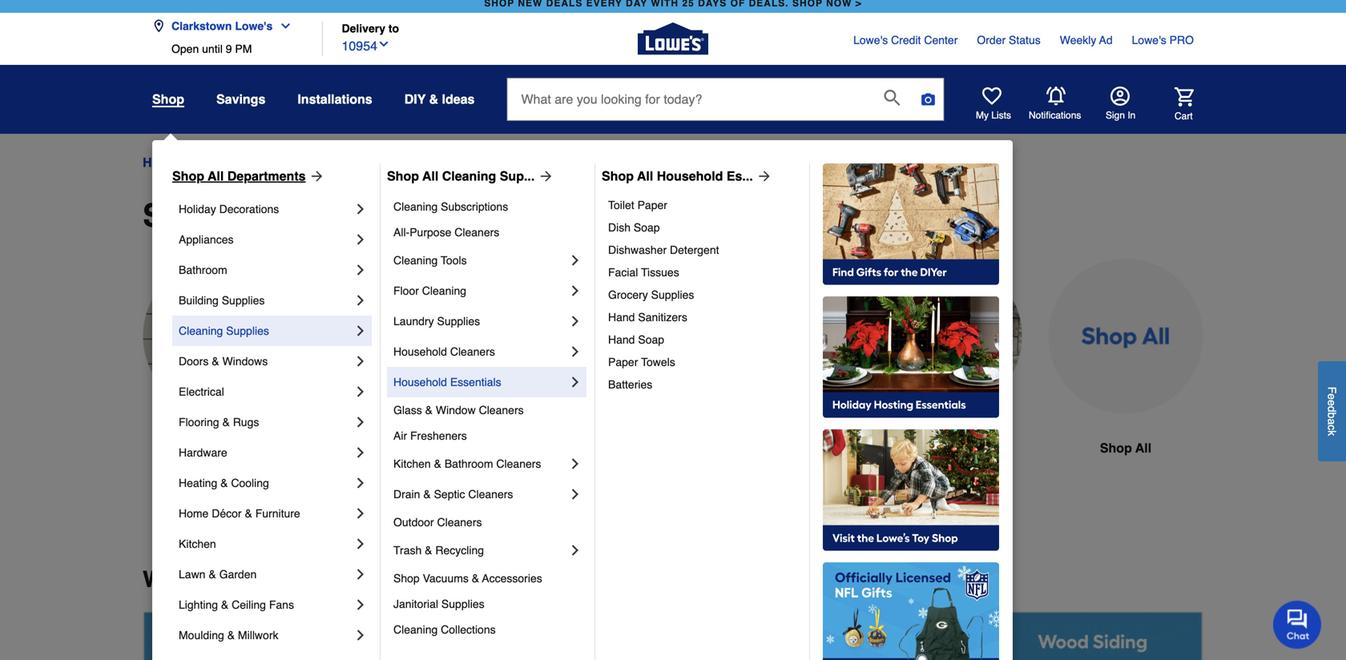 Task type: vqa. For each thing, say whether or not it's contained in the screenshot.
Vacuums
yes



Task type: describe. For each thing, give the bounding box(es) containing it.
toilet paper link
[[608, 194, 798, 216]]

toilet paper
[[608, 199, 668, 212]]

in
[[1128, 110, 1136, 121]]

cleaning supplies
[[179, 325, 269, 337]]

stone veneer link
[[867, 259, 1023, 497]]

savings button
[[216, 85, 266, 114]]

you?
[[398, 567, 452, 593]]

soap for dish soap
[[634, 221, 660, 234]]

savings
[[216, 92, 266, 107]]

chevron right image for kitchen & bathroom cleaners
[[568, 456, 584, 472]]

a chart comparing different siding types. image
[[143, 612, 1204, 661]]

search image
[[885, 90, 901, 106]]

cleaning collections link
[[394, 617, 584, 643]]

cement
[[374, 441, 421, 456]]

hand soap
[[608, 333, 665, 346]]

chevron down image inside clarkstown lowe's button
[[273, 20, 292, 32]]

my lists
[[976, 110, 1012, 121]]

chevron right image for lawn & garden
[[353, 567, 369, 583]]

grocery
[[608, 289, 648, 301]]

weekly
[[1060, 34, 1097, 46]]

window
[[436, 404, 476, 417]]

f e e d b a c k
[[1326, 387, 1339, 436]]

chevron right image for lighting & ceiling fans
[[353, 597, 369, 613]]

chat invite button image
[[1274, 601, 1323, 649]]

air
[[394, 430, 407, 443]]

cleaning up subscriptions
[[442, 169, 496, 184]]

trash
[[394, 544, 422, 557]]

dish
[[608, 221, 631, 234]]

sign in
[[1106, 110, 1136, 121]]

recycling
[[436, 544, 484, 557]]

all-
[[394, 226, 410, 239]]

purpose
[[410, 226, 452, 239]]

all for departments
[[208, 169, 224, 184]]

shop for shop all
[[1101, 441, 1133, 456]]

& down trash & recycling link
[[472, 572, 479, 585]]

arrow right image for shop all household es...
[[753, 168, 773, 184]]

building for the topmost 'building supplies' link
[[192, 155, 244, 170]]

to
[[389, 22, 399, 35]]

moulding & millwork
[[179, 629, 279, 642]]

0 vertical spatial siding & stone veneer
[[315, 155, 444, 170]]

building for bottommost 'building supplies' link
[[179, 294, 219, 307]]

shop all
[[1101, 441, 1152, 456]]

diy & ideas button
[[405, 85, 475, 114]]

open until 9 pm
[[172, 42, 252, 55]]

open
[[172, 42, 199, 55]]

fans
[[269, 599, 294, 612]]

sanitizers
[[638, 311, 688, 324]]

all for cleaning
[[423, 169, 439, 184]]

cleaners up outdoor cleaners link
[[468, 488, 513, 501]]

fresheners
[[410, 430, 467, 443]]

supplies for laundry supplies link
[[437, 315, 480, 328]]

holiday hosting essentials. image
[[823, 297, 1000, 418]]

home for home
[[143, 155, 178, 170]]

right
[[298, 567, 356, 593]]

all for household
[[637, 169, 654, 184]]

chevron right image for flooring & rugs
[[353, 414, 369, 430]]

hand for hand soap
[[608, 333, 635, 346]]

& for drain & septic cleaners link
[[424, 488, 431, 501]]

& for the "heating & cooling" link
[[221, 477, 228, 490]]

0 vertical spatial veneer
[[403, 155, 444, 170]]

& for siding & stone veneer link
[[354, 155, 362, 170]]

dishwasher detergent
[[608, 244, 719, 257]]

cleaning up laundry supplies
[[422, 285, 467, 297]]

hardware
[[179, 447, 227, 459]]

laundry supplies link
[[394, 306, 568, 337]]

siding inside siding & stone veneer link
[[315, 155, 350, 170]]

appliances link
[[179, 224, 353, 255]]

& for lighting & ceiling fans link
[[221, 599, 229, 612]]

shop all. image
[[1049, 259, 1204, 414]]

trash & recycling
[[394, 544, 484, 557]]

ad
[[1100, 34, 1113, 46]]

household cleaners link
[[394, 337, 568, 367]]

lowe's home improvement lists image
[[983, 87, 1002, 106]]

cart
[[1175, 110, 1193, 122]]

lawn & garden
[[179, 568, 257, 581]]

drain & septic cleaners link
[[394, 479, 568, 510]]

until
[[202, 42, 223, 55]]

chevron right image for cleaning tools
[[568, 253, 584, 269]]

drain & septic cleaners
[[394, 488, 513, 501]]

10954 button
[[342, 35, 390, 56]]

holiday decorations link
[[179, 194, 353, 224]]

chevron right image for laundry supplies
[[568, 313, 584, 329]]

& for moulding & millwork 'link'
[[227, 629, 235, 642]]

laundry supplies
[[394, 315, 480, 328]]

chevron right image for household cleaners
[[568, 344, 584, 360]]

lowe's home improvement notification center image
[[1047, 87, 1066, 106]]

glass
[[394, 404, 422, 417]]

Search Query text field
[[508, 79, 872, 120]]

kitchen & bathroom cleaners
[[394, 458, 541, 471]]

shop all household es... link
[[602, 167, 773, 186]]

cleaning collections
[[394, 624, 496, 637]]

hand sanitizers link
[[608, 306, 798, 329]]

chevron right image for electrical
[[353, 384, 369, 400]]

a section of gray stone veneer. image
[[867, 259, 1023, 414]]

kitchen link
[[179, 529, 353, 560]]

household for household cleaners
[[394, 346, 447, 358]]

cleaners up recycling
[[437, 516, 482, 529]]

0 vertical spatial building supplies
[[192, 155, 301, 170]]

sign
[[1106, 110, 1126, 121]]

vinyl siding
[[184, 441, 257, 456]]

shop all departments
[[172, 169, 306, 184]]

hand for hand sanitizers
[[608, 311, 635, 324]]

1 vertical spatial bathroom
[[445, 458, 493, 471]]

chevron right image for moulding & millwork
[[353, 628, 369, 644]]

1 vertical spatial paper
[[608, 356, 638, 369]]

fiber cement siding link
[[324, 259, 479, 497]]

& for kitchen & bathroom cleaners link
[[434, 458, 442, 471]]

vacuums
[[423, 572, 469, 585]]

supplies up cleaning supplies
[[222, 294, 265, 307]]

collections
[[441, 624, 496, 637]]

lowe's home improvement account image
[[1111, 87, 1130, 106]]

& for lawn & garden link
[[209, 568, 216, 581]]

which type is right for you?
[[143, 567, 452, 593]]

hand sanitizers
[[608, 311, 688, 324]]

location image
[[152, 20, 165, 32]]

0 vertical spatial building supplies link
[[192, 153, 301, 172]]

electrical link
[[179, 377, 353, 407]]

& down 'departments'
[[250, 197, 273, 234]]

soap for hand soap
[[638, 333, 665, 346]]

2 vertical spatial stone
[[905, 441, 940, 456]]

grocery supplies link
[[608, 284, 798, 306]]

facial tissues link
[[608, 261, 798, 284]]

diy
[[405, 92, 426, 107]]

all-purpose cleaners
[[394, 226, 500, 239]]

shop button
[[152, 91, 184, 107]]

0 vertical spatial household
[[657, 169, 723, 184]]

a
[[1326, 419, 1339, 425]]

2 vertical spatial veneer
[[944, 441, 986, 456]]

1 vertical spatial stone
[[282, 197, 371, 234]]

tan vinyl siding. image
[[143, 259, 298, 414]]

rugs
[[233, 416, 259, 429]]

floor
[[394, 285, 419, 297]]

pm
[[235, 42, 252, 55]]

janitorial supplies
[[394, 598, 485, 611]]

order
[[977, 34, 1006, 46]]

0 vertical spatial stone
[[366, 155, 400, 170]]

d
[[1326, 406, 1339, 412]]

floor cleaning link
[[394, 276, 568, 306]]

home décor & furniture
[[179, 507, 300, 520]]

camera image
[[921, 91, 937, 107]]

chevron right image for home décor & furniture
[[353, 506, 369, 522]]

facial
[[608, 266, 638, 279]]

1 vertical spatial veneer
[[380, 197, 485, 234]]

chevron right image for cleaning supplies
[[353, 323, 369, 339]]

cleaners up essentials
[[450, 346, 495, 358]]



Task type: locate. For each thing, give the bounding box(es) containing it.
shop up toilet
[[602, 169, 634, 184]]

supplies
[[247, 155, 301, 170], [651, 289, 695, 301], [222, 294, 265, 307], [437, 315, 480, 328], [226, 325, 269, 337], [442, 598, 485, 611]]

& right the doors
[[212, 355, 219, 368]]

& right diy
[[429, 92, 439, 107]]

2 vertical spatial household
[[394, 376, 447, 389]]

drain
[[394, 488, 420, 501]]

shop inside shop all departments link
[[172, 169, 204, 184]]

cooling
[[231, 477, 269, 490]]

shop all household es...
[[602, 169, 753, 184]]

order status link
[[977, 32, 1041, 48]]

1 vertical spatial shop
[[1101, 441, 1133, 456]]

& right glass
[[425, 404, 433, 417]]

& inside button
[[429, 92, 439, 107]]

janitorial supplies link
[[394, 592, 584, 617]]

chevron right image for bathroom
[[353, 262, 369, 278]]

1 vertical spatial building
[[179, 294, 219, 307]]

home link
[[143, 153, 178, 172]]

k
[[1326, 431, 1339, 436]]

0 horizontal spatial bathroom
[[179, 264, 227, 277]]

chevron right image for floor cleaning
[[568, 283, 584, 299]]

chevron right image for household essentials
[[568, 374, 584, 390]]

lowe's for lowe's credit center
[[854, 34, 888, 46]]

cleaners up air fresheners link
[[479, 404, 524, 417]]

chevron right image
[[568, 253, 584, 269], [353, 262, 369, 278], [353, 293, 369, 309], [568, 313, 584, 329], [353, 323, 369, 339], [568, 344, 584, 360], [568, 374, 584, 390], [353, 384, 369, 400], [353, 536, 369, 552], [568, 543, 584, 559], [353, 628, 369, 644]]

0 horizontal spatial shop
[[152, 92, 184, 107]]

household cleaners
[[394, 346, 495, 358]]

siding down installations button
[[315, 155, 350, 170]]

home
[[143, 155, 178, 170], [179, 507, 209, 520]]

building supplies link up decorations
[[192, 153, 301, 172]]

cleaning up all-
[[394, 200, 438, 213]]

home inside home décor & furniture link
[[179, 507, 209, 520]]

facial tissues
[[608, 266, 680, 279]]

siding & stone veneer down diy
[[315, 155, 444, 170]]

cleaning down janitorial
[[394, 624, 438, 637]]

2 horizontal spatial lowe's
[[1132, 34, 1167, 46]]

find gifts for the diyer. image
[[823, 164, 1000, 285]]

& for 'flooring & rugs' link
[[222, 416, 230, 429]]

1 shop from the left
[[172, 169, 204, 184]]

lowe's credit center link
[[854, 32, 958, 48]]

grocery supplies
[[608, 289, 695, 301]]

cleaning tools link
[[394, 245, 568, 276]]

chevron right image for kitchen
[[353, 536, 369, 552]]

hand down grocery
[[608, 311, 635, 324]]

shop for shop vacuums & accessories
[[394, 572, 420, 585]]

siding & stone veneer down arrow right icon
[[143, 197, 485, 234]]

building up cleaning supplies
[[179, 294, 219, 307]]

paper towels link
[[608, 351, 798, 374]]

sign in button
[[1106, 87, 1136, 122]]

shop
[[172, 169, 204, 184], [387, 169, 419, 184], [602, 169, 634, 184]]

siding up kitchen & bathroom cleaners
[[425, 441, 464, 456]]

arrow right image
[[535, 168, 554, 184], [753, 168, 773, 184]]

& left ceiling
[[221, 599, 229, 612]]

0 horizontal spatial kitchen
[[179, 538, 216, 551]]

1 horizontal spatial shop
[[387, 169, 419, 184]]

shop inside shop all household es... link
[[602, 169, 634, 184]]

0 vertical spatial soap
[[634, 221, 660, 234]]

siding & stone veneer link
[[315, 153, 444, 172]]

shop up holiday
[[172, 169, 204, 184]]

appliances
[[179, 233, 234, 246]]

lawn
[[179, 568, 206, 581]]

windows
[[222, 355, 268, 368]]

supplies up household cleaners
[[437, 315, 480, 328]]

2 hand from the top
[[608, 333, 635, 346]]

cleaning down all-
[[394, 254, 438, 267]]

f e e d b a c k button
[[1319, 361, 1347, 462]]

batteries
[[608, 378, 653, 391]]

chevron right image for appliances
[[353, 232, 369, 248]]

installations button
[[298, 85, 373, 114]]

cleaning for tools
[[394, 254, 438, 267]]

shop vacuums & accessories
[[394, 572, 543, 585]]

household up glass
[[394, 376, 447, 389]]

1 horizontal spatial chevron down image
[[378, 38, 390, 51]]

1 arrow right image from the left
[[535, 168, 554, 184]]

shop for shop all household es...
[[602, 169, 634, 184]]

siding down "rugs"
[[218, 441, 257, 456]]

supplies for cleaning supplies link
[[226, 325, 269, 337]]

0 horizontal spatial arrow right image
[[535, 168, 554, 184]]

notifications
[[1029, 110, 1082, 121]]

household for household essentials
[[394, 376, 447, 389]]

1 horizontal spatial kitchen
[[394, 458, 431, 471]]

building up holiday decorations
[[192, 155, 244, 170]]

& right arrow right icon
[[354, 155, 362, 170]]

shop all link
[[1049, 259, 1204, 497]]

supplies left arrow right icon
[[247, 155, 301, 170]]

arrow right image for shop all cleaning sup...
[[535, 168, 554, 184]]

siding down home link
[[143, 197, 241, 234]]

1 horizontal spatial arrow right image
[[753, 168, 773, 184]]

all-purpose cleaners link
[[394, 220, 584, 245]]

kitchen for kitchen
[[179, 538, 216, 551]]

0 vertical spatial building
[[192, 155, 244, 170]]

lowe's home improvement logo image
[[638, 4, 709, 74]]

shop for shop
[[152, 92, 184, 107]]

es...
[[727, 169, 753, 184]]

3 shop from the left
[[602, 169, 634, 184]]

supplies up sanitizers
[[651, 289, 695, 301]]

clarkstown
[[172, 20, 232, 32]]

ceiling
[[232, 599, 266, 612]]

chevron right image for building supplies
[[353, 293, 369, 309]]

chevron right image for holiday decorations
[[353, 201, 369, 217]]

0 vertical spatial bathroom
[[179, 264, 227, 277]]

siding inside the vinyl siding link
[[218, 441, 257, 456]]

2 horizontal spatial shop
[[602, 169, 634, 184]]

clarkstown lowe's
[[172, 20, 273, 32]]

subscriptions
[[441, 200, 508, 213]]

cleaning for supplies
[[179, 325, 223, 337]]

lowe's left credit
[[854, 34, 888, 46]]

household
[[657, 169, 723, 184], [394, 346, 447, 358], [394, 376, 447, 389]]

arrow right image
[[306, 168, 325, 184]]

e up d
[[1326, 394, 1339, 400]]

0 vertical spatial chevron down image
[[273, 20, 292, 32]]

2 vertical spatial shop
[[394, 572, 420, 585]]

lowe's
[[235, 20, 273, 32], [854, 34, 888, 46], [1132, 34, 1167, 46]]

arrow right image inside shop all household es... link
[[753, 168, 773, 184]]

lawn & garden link
[[179, 560, 353, 590]]

2 shop from the left
[[387, 169, 419, 184]]

delivery to
[[342, 22, 399, 35]]

arrow right image up cleaning subscriptions link
[[535, 168, 554, 184]]

& down fresheners
[[434, 458, 442, 471]]

vinyl
[[184, 441, 214, 456]]

1 horizontal spatial lowe's
[[854, 34, 888, 46]]

0 vertical spatial kitchen
[[394, 458, 431, 471]]

soap down toilet paper
[[634, 221, 660, 234]]

lowe's pro
[[1132, 34, 1194, 46]]

bathroom up drain & septic cleaners link
[[445, 458, 493, 471]]

chevron right image
[[353, 201, 369, 217], [353, 232, 369, 248], [568, 283, 584, 299], [353, 354, 369, 370], [353, 414, 369, 430], [353, 445, 369, 461], [568, 456, 584, 472], [353, 475, 369, 491], [568, 487, 584, 503], [353, 506, 369, 522], [353, 567, 369, 583], [353, 597, 369, 613]]

& for trash & recycling link
[[425, 544, 432, 557]]

kitchen
[[394, 458, 431, 471], [179, 538, 216, 551]]

heating
[[179, 477, 217, 490]]

& right trash
[[425, 544, 432, 557]]

c
[[1326, 425, 1339, 431]]

stone veneer
[[905, 441, 986, 456]]

0 horizontal spatial lowe's
[[235, 20, 273, 32]]

& right drain
[[424, 488, 431, 501]]

1 vertical spatial chevron down image
[[378, 38, 390, 51]]

1 vertical spatial soap
[[638, 333, 665, 346]]

cleaners down subscriptions
[[455, 226, 500, 239]]

flooring & rugs link
[[179, 407, 353, 438]]

1 vertical spatial household
[[394, 346, 447, 358]]

1 horizontal spatial bathroom
[[445, 458, 493, 471]]

air fresheners
[[394, 430, 467, 443]]

shop up all-
[[387, 169, 419, 184]]

& for doors & windows link
[[212, 355, 219, 368]]

e
[[1326, 394, 1339, 400], [1326, 400, 1339, 406]]

officially licensed n f l gifts. shop now. image
[[823, 563, 1000, 661]]

hand inside hand soap "link"
[[608, 333, 635, 346]]

moulding & millwork link
[[179, 620, 353, 651]]

home down shop button
[[143, 155, 178, 170]]

0 vertical spatial paper
[[638, 199, 668, 212]]

composite/engineered
[[513, 441, 653, 456]]

& right lawn
[[209, 568, 216, 581]]

1 hand from the top
[[608, 311, 635, 324]]

chevron right image for drain & septic cleaners
[[568, 487, 584, 503]]

natural wood siding. image
[[686, 259, 842, 414]]

outdoor cleaners link
[[394, 510, 584, 535]]

e up b
[[1326, 400, 1339, 406]]

1 vertical spatial hand
[[608, 333, 635, 346]]

my lists link
[[976, 87, 1012, 122]]

home for home décor & furniture
[[179, 507, 209, 520]]

building
[[192, 155, 244, 170], [179, 294, 219, 307]]

composite/engineered wood siding
[[513, 441, 653, 475]]

arrow right image inside shop all cleaning sup... link
[[535, 168, 554, 184]]

2 e from the top
[[1326, 400, 1339, 406]]

bathroom down appliances
[[179, 264, 227, 277]]

heating & cooling
[[179, 477, 269, 490]]

shop for shop all cleaning sup...
[[387, 169, 419, 184]]

chevron right image for heating & cooling
[[353, 475, 369, 491]]

kitchen down fiber cement siding
[[394, 458, 431, 471]]

lighting & ceiling fans link
[[179, 590, 353, 620]]

household up toilet paper link on the top of page
[[657, 169, 723, 184]]

0 horizontal spatial home
[[143, 155, 178, 170]]

kitchen & bathroom cleaners link
[[394, 449, 568, 479]]

& left cooling
[[221, 477, 228, 490]]

cleaning for collections
[[394, 624, 438, 637]]

& for glass & window cleaners link
[[425, 404, 433, 417]]

shop for shop all departments
[[172, 169, 204, 184]]

electrical
[[179, 386, 224, 398]]

household down laundry
[[394, 346, 447, 358]]

cleaning up the doors
[[179, 325, 223, 337]]

lowe's up pm
[[235, 20, 273, 32]]

& left "rugs"
[[222, 416, 230, 429]]

paper up 'dish soap'
[[638, 199, 668, 212]]

hand up the paper towels at bottom
[[608, 333, 635, 346]]

decorations
[[219, 203, 279, 216]]

1 vertical spatial siding & stone veneer
[[143, 197, 485, 234]]

0 horizontal spatial shop
[[172, 169, 204, 184]]

shop all cleaning sup... link
[[387, 167, 554, 186]]

chevron right image for trash & recycling
[[568, 543, 584, 559]]

floor cleaning
[[394, 285, 467, 297]]

is
[[273, 567, 292, 593]]

paper up batteries
[[608, 356, 638, 369]]

delivery
[[342, 22, 386, 35]]

shop inside shop all cleaning sup... link
[[387, 169, 419, 184]]

1 horizontal spatial home
[[179, 507, 209, 520]]

supplies for the janitorial supplies link
[[442, 598, 485, 611]]

brown composite siding. image
[[505, 259, 661, 414]]

cleaning for subscriptions
[[394, 200, 438, 213]]

siding down composite/engineered
[[583, 460, 622, 475]]

1 vertical spatial kitchen
[[179, 538, 216, 551]]

fiber cement siding
[[339, 441, 464, 456]]

hand inside 'hand sanitizers' link
[[608, 311, 635, 324]]

1 vertical spatial building supplies
[[179, 294, 265, 307]]

lighting
[[179, 599, 218, 612]]

towels
[[641, 356, 676, 369]]

soap down hand sanitizers in the top of the page
[[638, 333, 665, 346]]

cart button
[[1153, 87, 1194, 122]]

sup...
[[500, 169, 535, 184]]

detergent
[[670, 244, 719, 257]]

lowe's for lowe's pro
[[1132, 34, 1167, 46]]

& right décor
[[245, 507, 252, 520]]

home down heating
[[179, 507, 209, 520]]

1 e from the top
[[1326, 394, 1339, 400]]

2 horizontal spatial shop
[[1101, 441, 1133, 456]]

building supplies up decorations
[[192, 155, 301, 170]]

chevron down image
[[273, 20, 292, 32], [378, 38, 390, 51]]

0 horizontal spatial chevron down image
[[273, 20, 292, 32]]

which
[[143, 567, 210, 593]]

gray fiber cement siding. image
[[324, 259, 479, 414]]

visit the lowe's toy shop. image
[[823, 430, 1000, 552]]

cleaning subscriptions link
[[394, 194, 584, 220]]

supplies down shop vacuums & accessories
[[442, 598, 485, 611]]

& inside 'link'
[[227, 629, 235, 642]]

building supplies up cleaning supplies
[[179, 294, 265, 307]]

kitchen for kitchen & bathroom cleaners
[[394, 458, 431, 471]]

building supplies link up cleaning supplies
[[179, 285, 353, 316]]

10954
[[342, 39, 378, 53]]

None search field
[[507, 78, 945, 136]]

cleaners
[[455, 226, 500, 239], [450, 346, 495, 358], [479, 404, 524, 417], [497, 458, 541, 471], [468, 488, 513, 501], [437, 516, 482, 529]]

lowe's home improvement cart image
[[1175, 87, 1194, 106]]

0 vertical spatial shop
[[152, 92, 184, 107]]

& for diy & ideas button
[[429, 92, 439, 107]]

cleaning tools
[[394, 254, 467, 267]]

pro
[[1170, 34, 1194, 46]]

0 vertical spatial hand
[[608, 311, 635, 324]]

2 arrow right image from the left
[[753, 168, 773, 184]]

siding inside fiber cement siding link
[[425, 441, 464, 456]]

moulding
[[179, 629, 224, 642]]

weekly ad link
[[1060, 32, 1113, 48]]

status
[[1009, 34, 1041, 46]]

1 vertical spatial home
[[179, 507, 209, 520]]

clarkstown lowe's button
[[152, 10, 298, 42]]

0 vertical spatial home
[[143, 155, 178, 170]]

chevron down image inside 10954 button
[[378, 38, 390, 51]]

lowe's inside button
[[235, 20, 273, 32]]

& left millwork on the bottom left
[[227, 629, 235, 642]]

supplies for grocery supplies link
[[651, 289, 695, 301]]

millwork
[[238, 629, 279, 642]]

flooring
[[179, 416, 219, 429]]

lowe's left pro at the top of the page
[[1132, 34, 1167, 46]]

supplies up windows
[[226, 325, 269, 337]]

shop all cleaning sup...
[[387, 169, 535, 184]]

cleaners down air fresheners link
[[497, 458, 541, 471]]

chevron right image for doors & windows
[[353, 354, 369, 370]]

1 vertical spatial building supplies link
[[179, 285, 353, 316]]

siding inside composite/engineered wood siding
[[583, 460, 622, 475]]

arrow right image up toilet paper link on the top of page
[[753, 168, 773, 184]]

1 horizontal spatial shop
[[394, 572, 420, 585]]

chevron right image for hardware
[[353, 445, 369, 461]]

kitchen up lawn
[[179, 538, 216, 551]]



